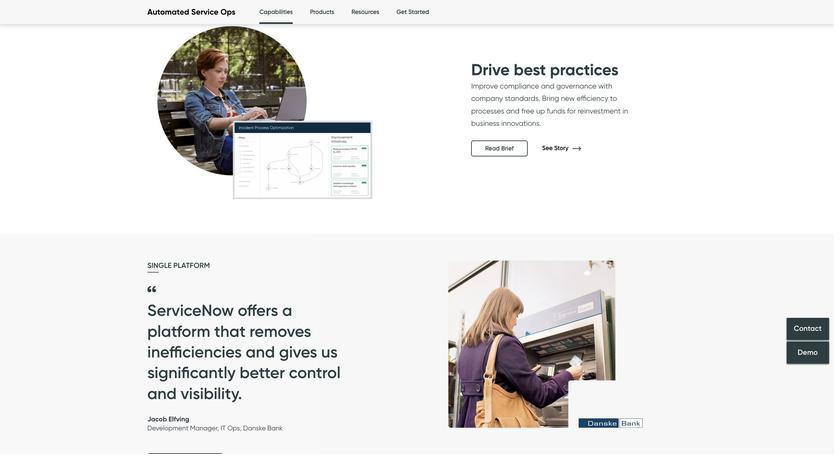 Task type: vqa. For each thing, say whether or not it's contained in the screenshot.
"Ops"
yes



Task type: locate. For each thing, give the bounding box(es) containing it.
in
[[623, 107, 629, 115]]

development
[[147, 425, 189, 433]]

drive
[[472, 60, 510, 80]]

us
[[322, 342, 338, 362]]

servicenow
[[147, 301, 234, 320]]

demo link
[[788, 342, 830, 364]]

control
[[289, 363, 341, 383]]

see
[[543, 145, 553, 152]]

jacob
[[147, 415, 167, 424]]

it
[[221, 425, 226, 433]]

and up jacob
[[147, 384, 177, 403]]

bank
[[268, 425, 283, 433]]

manager,
[[190, 425, 219, 433]]

processes
[[472, 107, 505, 115]]

started
[[409, 8, 430, 16]]

and up the innovations.
[[507, 107, 520, 115]]

that
[[214, 321, 246, 341]]

a
[[282, 301, 293, 320]]

contact link
[[788, 318, 830, 340]]

ops
[[221, 7, 236, 17]]

danske
[[243, 425, 266, 433]]

contact
[[795, 324, 823, 333]]

automated
[[147, 7, 189, 17]]

with
[[599, 82, 613, 90]]

company
[[472, 94, 503, 103]]

and
[[542, 82, 555, 90], [507, 107, 520, 115], [246, 342, 275, 362], [147, 384, 177, 403]]

reinvestment
[[578, 107, 621, 115]]

free
[[522, 107, 535, 115]]

see story link
[[543, 145, 592, 152]]

brief
[[502, 145, 514, 152]]

products
[[310, 8, 335, 16]]

single platform
[[147, 261, 210, 270]]

resources link
[[352, 0, 380, 24]]

up
[[537, 107, 545, 115]]

bring
[[543, 94, 560, 103]]

jacob elfving development manager, it ops, danske bank
[[147, 415, 283, 433]]

platform
[[174, 261, 210, 270]]

improve
[[472, 82, 498, 90]]



Task type: describe. For each thing, give the bounding box(es) containing it.
compliance
[[500, 82, 540, 90]]

offers
[[238, 301, 278, 320]]

products link
[[310, 0, 335, 24]]

get started link
[[397, 0, 430, 24]]

new
[[562, 94, 575, 103]]

capabilities
[[260, 8, 293, 16]]

innovations.
[[502, 119, 542, 128]]

significantly
[[147, 363, 236, 383]]

governance
[[557, 82, 597, 90]]

inefficiencies
[[147, 342, 242, 362]]

servicenow offers a platform that removes inefficiencies and gives us significantly better control and visibility.
[[147, 301, 341, 403]]

for
[[568, 107, 577, 115]]

get
[[397, 8, 407, 16]]

see story
[[543, 145, 571, 152]]

removes
[[250, 321, 312, 341]]

drive best practices improve compliance and governance with company standards. bring new efficiency to processes and free up funds for reinvestment in business innovations.
[[472, 60, 629, 128]]

ops,
[[228, 425, 242, 433]]

better
[[240, 363, 285, 383]]

resources
[[352, 8, 380, 16]]

standards.
[[505, 94, 541, 103]]

demo
[[799, 348, 819, 357]]

read brief
[[486, 145, 514, 152]]

practices
[[550, 60, 619, 80]]

funds
[[547, 107, 566, 115]]

get started
[[397, 8, 430, 16]]

and up 'better'
[[246, 342, 275, 362]]

best
[[514, 60, 546, 80]]

automated service ops
[[147, 7, 236, 17]]

single
[[147, 261, 172, 270]]

story
[[555, 145, 569, 152]]

efficiency
[[577, 94, 609, 103]]

to
[[611, 94, 618, 103]]

read
[[486, 145, 500, 152]]

read brief link
[[472, 140, 528, 156]]

and up bring
[[542, 82, 555, 90]]

visibility.
[[181, 384, 242, 403]]

business
[[472, 119, 500, 128]]

platform
[[147, 321, 210, 341]]

gives
[[279, 342, 318, 362]]

capabilities link
[[260, 0, 293, 26]]

service
[[191, 7, 219, 17]]

elfving
[[169, 415, 189, 424]]



